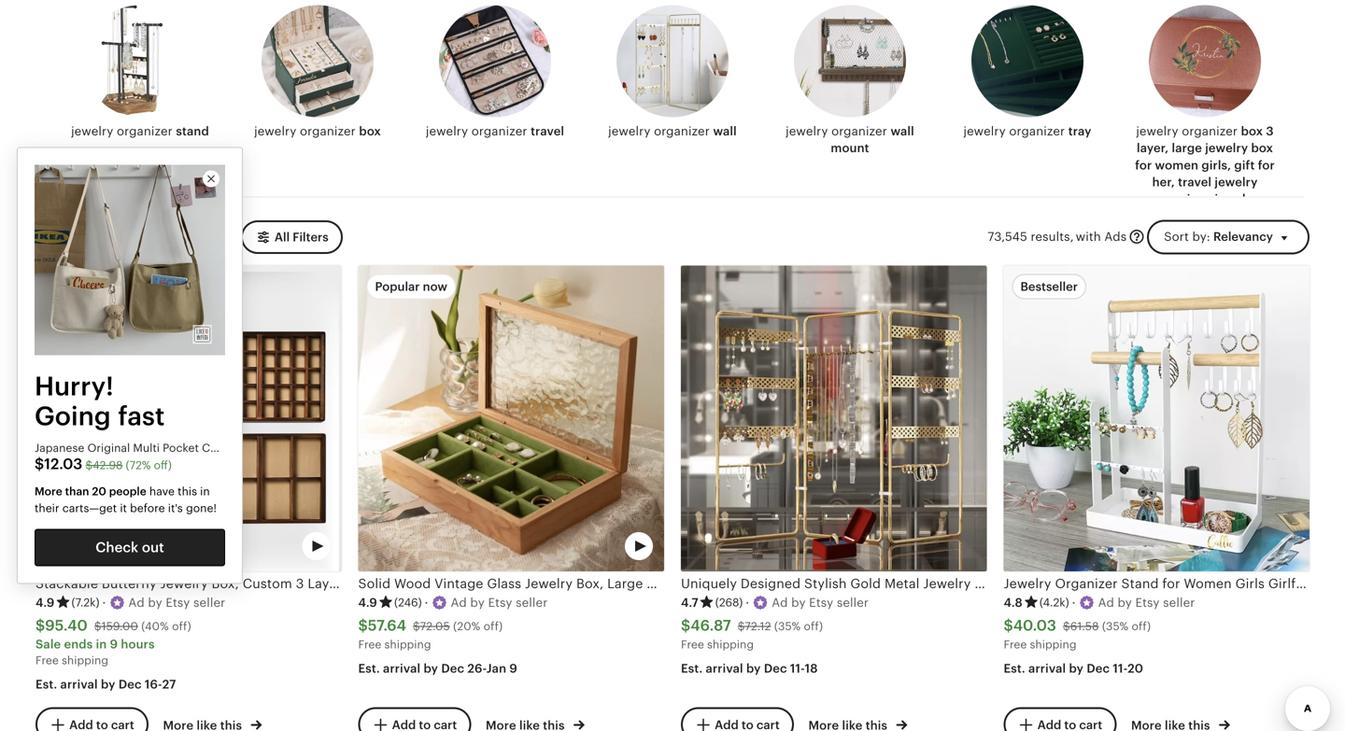 Task type: describe. For each thing, give the bounding box(es) containing it.
filters
[[293, 230, 329, 244]]

check
[[95, 540, 138, 556]]

product video element for 57.64
[[358, 266, 664, 572]]

est. arrival by dec 26-jan 9
[[358, 662, 517, 676]]

free for 46.87
[[681, 639, 704, 651]]

popular now
[[375, 280, 447, 294]]

organizer,
[[1152, 192, 1212, 206]]

wall mount
[[831, 124, 914, 155]]

(4.2k)
[[1039, 596, 1069, 609]]

$12.03
[[35, 456, 83, 473]]

women
[[1155, 158, 1199, 172]]

off) for 57.64
[[483, 620, 503, 633]]

est. arrival by dec 11-20
[[1004, 662, 1143, 676]]

by for 57.64
[[424, 662, 438, 676]]

11- for 40.03
[[1113, 662, 1128, 676]]

wall inside wall mount
[[891, 124, 914, 138]]

in inside $ 95.40 $ 159.00 (40% off) sale ends in 9 hours free shipping
[[96, 638, 107, 652]]

dec for 46.87
[[764, 662, 787, 676]]

all filters
[[274, 230, 329, 244]]

ads
[[1104, 230, 1127, 244]]

1 wall from the left
[[713, 124, 737, 138]]

57.64
[[368, 617, 406, 634]]

$ down (7.2k)
[[94, 620, 101, 633]]

shipping for 40.03
[[1030, 639, 1076, 651]]

free for 57.64
[[358, 639, 381, 651]]

jewelry organizer stand
[[71, 124, 209, 138]]

organizer for box
[[300, 124, 356, 138]]

est. for 57.64
[[358, 662, 380, 676]]

3
[[1266, 124, 1274, 138]]

all
[[274, 230, 290, 244]]

large
[[1172, 141, 1202, 155]]

18
[[805, 662, 818, 676]]

est. for 95.40
[[35, 678, 57, 692]]

it's gone!
[[168, 502, 217, 515]]

jewelry organizer for wall mount
[[786, 124, 891, 138]]

$ down the (268)
[[738, 620, 745, 633]]

organizer for travel
[[471, 124, 527, 138]]

0 vertical spatial travel
[[531, 124, 564, 138]]

61.58
[[1070, 620, 1099, 633]]

mount
[[831, 141, 869, 155]]

girls,
[[1202, 158, 1231, 172]]

her,
[[1152, 175, 1175, 189]]

solid wood vintage glass jewelry box, large wooden jewelry box, high-end exquisite jewelry wooden storage box, gift for women image
[[358, 266, 664, 572]]

organizer for wall
[[654, 124, 710, 138]]

have this in their carts—get it before it's gone!
[[35, 485, 217, 515]]

27
[[162, 678, 176, 692]]

this
[[178, 485, 197, 498]]

off) for 40.03
[[1132, 620, 1151, 633]]

off) inside the $12.03 $42.98 (72% off)
[[154, 459, 172, 472]]

carts—get
[[62, 502, 117, 515]]

shipping for 46.87
[[707, 639, 754, 651]]

$42.98
[[86, 459, 123, 472]]

free inside $ 95.40 $ 159.00 (40% off) sale ends in 9 hours free shipping
[[35, 654, 59, 667]]

check out
[[95, 540, 164, 556]]

95.40
[[45, 617, 88, 634]]

sort
[[1164, 230, 1189, 244]]

than
[[65, 485, 89, 498]]

26-
[[467, 662, 486, 676]]

jewellery
[[1217, 209, 1270, 223]]

relevancy
[[1213, 230, 1273, 244]]

2 for from the left
[[1258, 158, 1275, 172]]

free for 40.03
[[1004, 639, 1027, 651]]

72.05
[[420, 620, 450, 633]]

all filters button
[[241, 220, 343, 254]]

hours
[[121, 638, 155, 652]]

jewelry organizer travel
[[426, 124, 564, 138]]

hurry!
[[35, 371, 114, 401]]

7 organizer from the left
[[1182, 124, 1238, 138]]

jewelry organizer box
[[254, 124, 381, 138]]

· for 40.03
[[1072, 596, 1076, 610]]

it
[[120, 502, 127, 515]]

$ 95.40 $ 159.00 (40% off) sale ends in 9 hours free shipping
[[35, 617, 191, 667]]

(20%
[[453, 620, 480, 633]]

dec for 95.40
[[118, 678, 142, 692]]

results,
[[1031, 230, 1074, 244]]

product video element for 95.40
[[35, 266, 341, 572]]

by for 46.87
[[746, 662, 761, 676]]

46.87
[[690, 617, 731, 634]]

73,545
[[988, 230, 1027, 244]]

now
[[423, 280, 447, 294]]

stackable butterfly jewelry box, custom 3 layer jewelry tray organizer with lid and rearrangeable grid slots for rings, necklaces, earrings image
[[35, 266, 341, 572]]

hurry! going fast
[[35, 371, 165, 431]]

$ down the (246)
[[413, 620, 420, 633]]

(268)
[[715, 596, 743, 609]]

have
[[149, 485, 175, 498]]

before
[[130, 502, 165, 515]]

ends
[[64, 638, 93, 652]]

by for 40.03
[[1069, 662, 1084, 676]]

4.9 for 95.40
[[35, 596, 55, 610]]

going fast
[[35, 401, 165, 431]]

sale
[[35, 638, 61, 652]]



Task type: vqa. For each thing, say whether or not it's contained in the screenshot.
jewelry organizer
yes



Task type: locate. For each thing, give the bounding box(es) containing it.
1 vertical spatial 9
[[509, 662, 517, 676]]

for down layer,
[[1135, 158, 1152, 172]]

1 horizontal spatial jewelry organizer
[[1136, 124, 1241, 138]]

· for 46.87
[[746, 596, 749, 610]]

(7.2k)
[[71, 596, 99, 609]]

est. down sale
[[35, 678, 57, 692]]

(35%
[[774, 620, 801, 633], [1102, 620, 1128, 633]]

box,
[[1188, 209, 1213, 223]]

arrival down 40.03 on the bottom of page
[[1028, 662, 1066, 676]]

1 horizontal spatial 9
[[509, 662, 517, 676]]

jewelry organizer wall
[[608, 124, 737, 138]]

0 horizontal spatial 11-
[[790, 662, 805, 676]]

72.12
[[745, 620, 771, 633]]

$ left 72.05
[[358, 617, 368, 634]]

2 product video element from the left
[[358, 266, 664, 572]]

1 horizontal spatial wall
[[891, 124, 914, 138]]

bestseller
[[1020, 280, 1078, 294]]

arrival for 40.03
[[1028, 662, 1066, 676]]

box
[[359, 124, 381, 138], [1241, 124, 1263, 138], [1251, 141, 1273, 155], [1194, 226, 1216, 240]]

1 horizontal spatial in
[[200, 485, 210, 498]]

·
[[102, 596, 106, 610], [425, 596, 428, 610], [746, 596, 749, 610], [1072, 596, 1076, 610]]

2 wall from the left
[[891, 124, 914, 138]]

· right the (268)
[[746, 596, 749, 610]]

shipping down '46.87'
[[707, 639, 754, 651]]

$12.03 $42.98 (72% off)
[[35, 456, 172, 473]]

0 horizontal spatial travel
[[531, 124, 564, 138]]

off) inside '$ 57.64 $ 72.05 (20% off) free shipping'
[[483, 620, 503, 633]]

by for 95.40
[[101, 678, 115, 692]]

free down '46.87'
[[681, 639, 704, 651]]

dec for 40.03
[[1087, 662, 1110, 676]]

4.9 up 57.64 at the bottom left of page
[[358, 596, 377, 610]]

9 inside $ 95.40 $ 159.00 (40% off) sale ends in 9 hours free shipping
[[110, 638, 118, 652]]

1 horizontal spatial travel
[[1178, 175, 1212, 189]]

out
[[142, 540, 164, 556]]

shipping inside $ 95.40 $ 159.00 (40% off) sale ends in 9 hours free shipping
[[62, 654, 108, 667]]

1 for from the left
[[1135, 158, 1152, 172]]

for right gift
[[1258, 158, 1275, 172]]

(40%
[[141, 620, 169, 633]]

in inside have this in their carts—get it before it's gone!
[[200, 485, 210, 498]]

more
[[35, 485, 62, 498]]

4.9
[[35, 596, 55, 610], [358, 596, 377, 610]]

off) up 18
[[804, 620, 823, 633]]

sort by: relevancy
[[1164, 230, 1273, 244]]

16-
[[145, 678, 162, 692]]

(35% inside $ 40.03 $ 61.58 (35% off) free shipping
[[1102, 620, 1128, 633]]

2 organizer from the left
[[300, 124, 356, 138]]

free inside $ 46.87 $ 72.12 (35% off) free shipping
[[681, 639, 704, 651]]

est. arrival by dec 11-18
[[681, 662, 818, 676]]

1 horizontal spatial 20
[[1128, 662, 1143, 676]]

uniquely designed stylish gold metal jewelry and accessory rack display for necklaces, rings, earrings and bracelets organizer holders image
[[681, 266, 987, 572]]

arrival for 46.87
[[706, 662, 743, 676]]

product video element
[[35, 266, 341, 572], [358, 266, 664, 572]]

shipping inside '$ 57.64 $ 72.05 (20% off) free shipping'
[[384, 639, 431, 651]]

1 horizontal spatial 4.9
[[358, 596, 377, 610]]

off) for 46.87
[[804, 620, 823, 633]]

off) right the (20%
[[483, 620, 503, 633]]

people
[[109, 485, 146, 498]]

by:
[[1192, 230, 1210, 244]]

free
[[358, 639, 381, 651], [681, 639, 704, 651], [1004, 639, 1027, 651], [35, 654, 59, 667]]

organizer for tray
[[1009, 124, 1065, 138]]

4.7
[[681, 596, 698, 610]]

free down 57.64 at the bottom left of page
[[358, 639, 381, 651]]

by down '$ 57.64 $ 72.05 (20% off) free shipping'
[[424, 662, 438, 676]]

· right the (246)
[[425, 596, 428, 610]]

20 down $ 40.03 $ 61.58 (35% off) free shipping at the bottom right of the page
[[1128, 662, 1143, 676]]

their
[[35, 502, 59, 515]]

off) inside $ 46.87 $ 72.12 (35% off) free shipping
[[804, 620, 823, 633]]

0 vertical spatial in
[[200, 485, 210, 498]]

dec left the 16-
[[118, 678, 142, 692]]

by down $ 40.03 $ 61.58 (35% off) free shipping at the bottom right of the page
[[1069, 662, 1084, 676]]

1 product video element from the left
[[35, 266, 341, 572]]

2 4.9 from the left
[[358, 596, 377, 610]]

off) right (40%
[[172, 620, 191, 633]]

est. for 40.03
[[1004, 662, 1025, 676]]

$ 40.03 $ 61.58 (35% off) free shipping
[[1004, 617, 1151, 651]]

$ down '(4.2k)'
[[1063, 620, 1070, 633]]

dec for 57.64
[[441, 662, 464, 676]]

0 horizontal spatial 20
[[92, 485, 106, 498]]

by
[[424, 662, 438, 676], [746, 662, 761, 676], [1069, 662, 1084, 676], [101, 678, 115, 692]]

jewelry
[[71, 124, 113, 138], [254, 124, 297, 138], [426, 124, 468, 138], [608, 124, 651, 138], [786, 124, 828, 138], [963, 124, 1006, 138], [1136, 124, 1178, 138], [1205, 141, 1248, 155], [1215, 175, 1258, 189], [1215, 192, 1258, 206]]

0 vertical spatial 9
[[110, 638, 118, 652]]

box 3 layer, large jewelry box for women girls, gift for her, travel jewelry organizer, jewelry storage box, jewellery box
[[1135, 124, 1275, 240]]

jewelry organizer stand for women girls girlfriend with metal tray, jewelry rack, bracelet necklace ring holder display for ear stud image
[[1004, 266, 1310, 572]]

1 horizontal spatial 11-
[[1113, 662, 1128, 676]]

wall
[[713, 124, 737, 138], [891, 124, 914, 138]]

dec
[[441, 662, 464, 676], [764, 662, 787, 676], [1087, 662, 1110, 676], [118, 678, 142, 692]]

· for 95.40
[[102, 596, 106, 610]]

arrival for 57.64
[[383, 662, 421, 676]]

0 vertical spatial 20
[[92, 485, 106, 498]]

in right this
[[200, 485, 210, 498]]

4.9 up 95.40
[[35, 596, 55, 610]]

4.8
[[1004, 596, 1023, 610]]

free down 40.03 on the bottom of page
[[1004, 639, 1027, 651]]

shipping for 57.64
[[384, 639, 431, 651]]

$ down the 4.7
[[681, 617, 690, 634]]

est.
[[358, 662, 380, 676], [681, 662, 703, 676], [1004, 662, 1025, 676], [35, 678, 57, 692]]

1 (35% from the left
[[774, 620, 801, 633]]

1 4.9 from the left
[[35, 596, 55, 610]]

0 horizontal spatial for
[[1135, 158, 1152, 172]]

1 jewelry organizer from the left
[[786, 124, 891, 138]]

(35% for 46.87
[[774, 620, 801, 633]]

0 horizontal spatial product video element
[[35, 266, 341, 572]]

popular
[[375, 280, 420, 294]]

1 · from the left
[[102, 596, 106, 610]]

by down $ 95.40 $ 159.00 (40% off) sale ends in 9 hours free shipping
[[101, 678, 115, 692]]

shipping
[[384, 639, 431, 651], [707, 639, 754, 651], [1030, 639, 1076, 651], [62, 654, 108, 667]]

20
[[92, 485, 106, 498], [1128, 662, 1143, 676]]

shipping inside $ 40.03 $ 61.58 (35% off) free shipping
[[1030, 639, 1076, 651]]

2 11- from the left
[[1113, 662, 1128, 676]]

jewelry organizer for box 3 layer, large jewelry box for women girls, gift for her, travel jewelry organizer, jewelry storage box, jewellery box
[[1136, 124, 1241, 138]]

stand
[[176, 124, 209, 138]]

· right '(4.2k)'
[[1072, 596, 1076, 610]]

jewelry organizer up mount
[[786, 124, 891, 138]]

1 horizontal spatial product video element
[[358, 266, 664, 572]]

more than 20 people
[[35, 485, 146, 498]]

shipping down 57.64 at the bottom left of page
[[384, 639, 431, 651]]

0 horizontal spatial 4.9
[[35, 596, 55, 610]]

gift
[[1234, 158, 1255, 172]]

40.03
[[1013, 617, 1056, 634]]

free down sale
[[35, 654, 59, 667]]

$
[[35, 617, 45, 634], [358, 617, 368, 634], [681, 617, 690, 634], [1004, 617, 1013, 634], [94, 620, 101, 633], [413, 620, 420, 633], [738, 620, 745, 633], [1063, 620, 1070, 633]]

$ up sale
[[35, 617, 45, 634]]

off)
[[154, 459, 172, 472], [172, 620, 191, 633], [483, 620, 503, 633], [804, 620, 823, 633], [1132, 620, 1151, 633]]

20 up "carts—get"
[[92, 485, 106, 498]]

11- down $ 46.87 $ 72.12 (35% off) free shipping
[[790, 662, 805, 676]]

$ down 4.8
[[1004, 617, 1013, 634]]

for
[[1135, 158, 1152, 172], [1258, 158, 1275, 172]]

1 vertical spatial in
[[96, 638, 107, 652]]

$ 57.64 $ 72.05 (20% off) free shipping
[[358, 617, 503, 651]]

3 · from the left
[[746, 596, 749, 610]]

(246)
[[394, 596, 422, 609]]

off) right 61.58
[[1132, 620, 1151, 633]]

jewelry organizer
[[786, 124, 891, 138], [1136, 124, 1241, 138]]

with
[[1076, 230, 1101, 244]]

(72%
[[126, 459, 151, 472]]

(35% right 61.58
[[1102, 620, 1128, 633]]

0 horizontal spatial (35%
[[774, 620, 801, 633]]

est. down 40.03 on the bottom of page
[[1004, 662, 1025, 676]]

est. down 57.64 at the bottom left of page
[[358, 662, 380, 676]]

with ads
[[1076, 230, 1127, 244]]

159.00
[[101, 620, 138, 633]]

9
[[110, 638, 118, 652], [509, 662, 517, 676]]

2 · from the left
[[425, 596, 428, 610]]

11- down $ 40.03 $ 61.58 (35% off) free shipping at the bottom right of the page
[[1113, 662, 1128, 676]]

arrival for 95.40
[[60, 678, 98, 692]]

in right ends
[[96, 638, 107, 652]]

5 organizer from the left
[[831, 124, 887, 138]]

layer,
[[1137, 141, 1169, 155]]

jewelry organizer tray
[[963, 124, 1091, 138]]

1 organizer from the left
[[117, 124, 173, 138]]

3 organizer from the left
[[471, 124, 527, 138]]

dec down $ 40.03 $ 61.58 (35% off) free shipping at the bottom right of the page
[[1087, 662, 1110, 676]]

organizer for stand
[[117, 124, 173, 138]]

storage
[[1140, 209, 1185, 223]]

11-
[[790, 662, 805, 676], [1113, 662, 1128, 676]]

· for 57.64
[[425, 596, 428, 610]]

dec left 18
[[764, 662, 787, 676]]

9 down 159.00
[[110, 638, 118, 652]]

off) for 95.40
[[172, 620, 191, 633]]

2 (35% from the left
[[1102, 620, 1128, 633]]

est. arrival by dec 16-27
[[35, 678, 176, 692]]

travel inside box 3 layer, large jewelry box for women girls, gift for her, travel jewelry organizer, jewelry storage box, jewellery box
[[1178, 175, 1212, 189]]

off) inside $ 95.40 $ 159.00 (40% off) sale ends in 9 hours free shipping
[[172, 620, 191, 633]]

shipping down 40.03 on the bottom of page
[[1030, 639, 1076, 651]]

(35% right 72.12
[[774, 620, 801, 633]]

travel
[[531, 124, 564, 138], [1178, 175, 1212, 189]]

$ 46.87 $ 72.12 (35% off) free shipping
[[681, 617, 823, 651]]

11- for 46.87
[[790, 662, 805, 676]]

off) right "(72%"
[[154, 459, 172, 472]]

arrival down '$ 57.64 $ 72.05 (20% off) free shipping'
[[383, 662, 421, 676]]

1 horizontal spatial for
[[1258, 158, 1275, 172]]

off) inside $ 40.03 $ 61.58 (35% off) free shipping
[[1132, 620, 1151, 633]]

jewelry organizer up large at top right
[[1136, 124, 1241, 138]]

est. down '46.87'
[[681, 662, 703, 676]]

shipping down ends
[[62, 654, 108, 667]]

1 vertical spatial travel
[[1178, 175, 1212, 189]]

(35% for 40.03
[[1102, 620, 1128, 633]]

dec left 26-
[[441, 662, 464, 676]]

9 right jan
[[509, 662, 517, 676]]

in
[[200, 485, 210, 498], [96, 638, 107, 652]]

· right (7.2k)
[[102, 596, 106, 610]]

(35% inside $ 46.87 $ 72.12 (35% off) free shipping
[[774, 620, 801, 633]]

1 horizontal spatial (35%
[[1102, 620, 1128, 633]]

tray
[[1068, 124, 1091, 138]]

arrival
[[383, 662, 421, 676], [706, 662, 743, 676], [1028, 662, 1066, 676], [60, 678, 98, 692]]

73,545 results,
[[988, 230, 1074, 244]]

arrival down $ 46.87 $ 72.12 (35% off) free shipping
[[706, 662, 743, 676]]

4 organizer from the left
[[654, 124, 710, 138]]

shipping inside $ 46.87 $ 72.12 (35% off) free shipping
[[707, 639, 754, 651]]

4 · from the left
[[1072, 596, 1076, 610]]

free inside $ 40.03 $ 61.58 (35% off) free shipping
[[1004, 639, 1027, 651]]

6 organizer from the left
[[1009, 124, 1065, 138]]

arrival down ends
[[60, 678, 98, 692]]

4.9 for 57.64
[[358, 596, 377, 610]]

0 horizontal spatial in
[[96, 638, 107, 652]]

jan
[[486, 662, 506, 676]]

1 vertical spatial 20
[[1128, 662, 1143, 676]]

est. for 46.87
[[681, 662, 703, 676]]

free inside '$ 57.64 $ 72.05 (20% off) free shipping'
[[358, 639, 381, 651]]

0 horizontal spatial wall
[[713, 124, 737, 138]]

2 jewelry organizer from the left
[[1136, 124, 1241, 138]]

organizer
[[117, 124, 173, 138], [300, 124, 356, 138], [471, 124, 527, 138], [654, 124, 710, 138], [831, 124, 887, 138], [1009, 124, 1065, 138], [1182, 124, 1238, 138]]

1 11- from the left
[[790, 662, 805, 676]]

0 horizontal spatial jewelry organizer
[[786, 124, 891, 138]]

by down $ 46.87 $ 72.12 (35% off) free shipping
[[746, 662, 761, 676]]

0 horizontal spatial 9
[[110, 638, 118, 652]]



